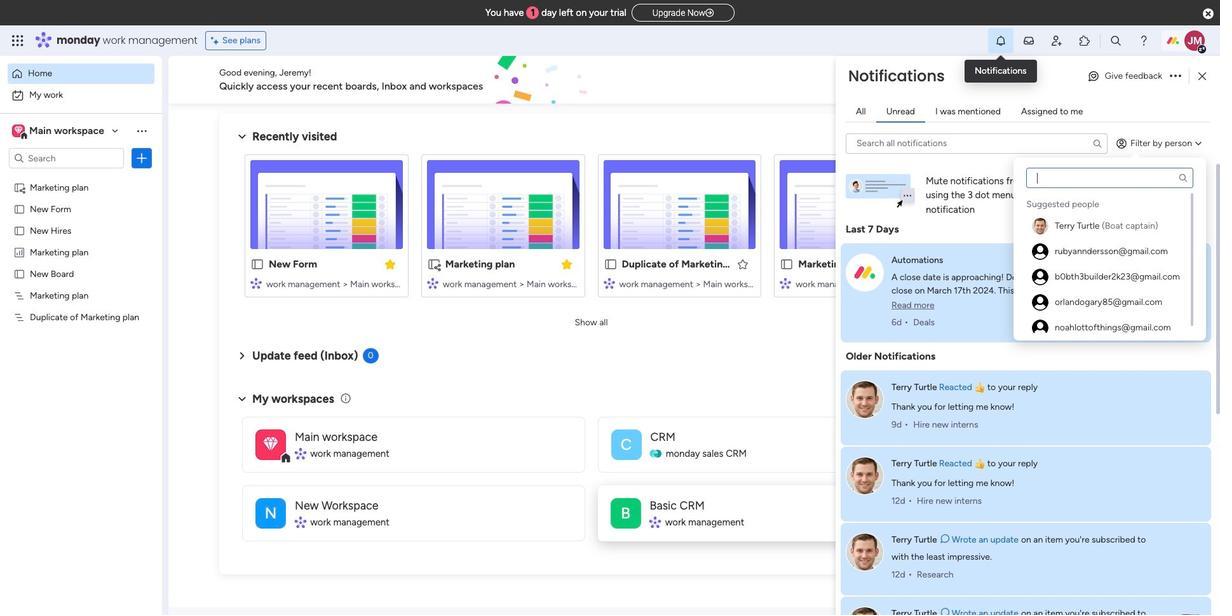 Task type: vqa. For each thing, say whether or not it's contained in the screenshot.
'copy item link' image
no



Task type: describe. For each thing, give the bounding box(es) containing it.
remove from favorites image for shareable board image
[[560, 258, 573, 270]]

0 horizontal spatial list box
[[0, 174, 162, 499]]

give feedback image
[[1087, 70, 1100, 83]]

getting started element
[[979, 329, 1169, 380]]

options image
[[135, 152, 148, 165]]

templates image image
[[990, 121, 1158, 209]]

invite members image
[[1051, 34, 1063, 47]]

v2 bolt switch image
[[1088, 73, 1096, 87]]

public board image inside "list box"
[[13, 203, 25, 215]]

2 terry turtle image from the top
[[846, 457, 884, 495]]

1 vertical spatial option
[[8, 85, 154, 106]]

0 vertical spatial option
[[8, 64, 154, 84]]

2 horizontal spatial public board image
[[780, 257, 794, 271]]

update feed image
[[1023, 34, 1035, 47]]

options image
[[1170, 73, 1182, 80]]

4 [object object] element from the top
[[1026, 290, 1191, 315]]

search image for search all notifications search field
[[1093, 138, 1103, 148]]

dapulse rightstroke image
[[706, 8, 714, 18]]

notifications image
[[995, 34, 1007, 47]]

remove from favorites image for the middle public board image
[[384, 258, 396, 270]]

2 [object object] element from the top
[[1026, 239, 1191, 264]]

dapulse close image
[[1203, 8, 1214, 20]]

add to favorites image for public board icon above component image
[[737, 258, 749, 270]]

contact sales element
[[979, 451, 1169, 502]]

close my workspaces image
[[235, 391, 250, 407]]

shareable board image
[[13, 181, 25, 193]]

search everything image
[[1110, 34, 1122, 47]]



Task type: locate. For each thing, give the bounding box(es) containing it.
5 [object object] element from the top
[[1026, 315, 1191, 341]]

1 remove from favorites image from the left
[[384, 258, 396, 270]]

2 remove from favorites image from the left
[[560, 258, 573, 270]]

component image
[[427, 277, 438, 289]]

0 horizontal spatial public board image
[[13, 203, 25, 215]]

tree grid
[[1026, 193, 1194, 341]]

component image
[[603, 277, 615, 289]]

add to favorites image for the right public board image
[[913, 258, 926, 270]]

search image for search for content search field
[[1178, 173, 1188, 183]]

close recently visited image
[[235, 129, 250, 144]]

select product image
[[11, 34, 24, 47]]

terry turtle image
[[846, 381, 884, 419], [846, 457, 884, 495], [846, 533, 884, 571]]

open update feed (inbox) image
[[235, 348, 250, 364]]

workspace image
[[12, 124, 25, 138], [14, 124, 23, 138], [255, 429, 286, 460], [611, 429, 642, 460]]

remove from favorites image
[[384, 258, 396, 270], [560, 258, 573, 270]]

0 horizontal spatial search image
[[1093, 138, 1103, 148]]

public dashboard image
[[13, 246, 25, 258]]

1 horizontal spatial public board image
[[250, 257, 264, 271]]

v2 user feedback image
[[989, 73, 999, 87]]

1 horizontal spatial add to favorites image
[[913, 258, 926, 270]]

monday marketplace image
[[1079, 34, 1091, 47]]

public board image down public dashboard icon
[[13, 268, 25, 280]]

Search for content search field
[[1026, 168, 1194, 188]]

public board image
[[13, 224, 25, 236], [603, 257, 617, 271], [13, 268, 25, 280]]

1 vertical spatial terry turtle image
[[846, 457, 884, 495]]

jeremy miller image
[[1185, 31, 1205, 51]]

public board image
[[13, 203, 25, 215], [250, 257, 264, 271], [780, 257, 794, 271]]

public board image up public dashboard icon
[[13, 224, 25, 236]]

[object object] element
[[1026, 214, 1191, 239], [1026, 239, 1191, 264], [1026, 264, 1191, 290], [1026, 290, 1191, 315], [1026, 315, 1191, 341]]

0 vertical spatial terry turtle image
[[846, 381, 884, 419]]

option
[[8, 64, 154, 84], [8, 85, 154, 106], [0, 176, 162, 178]]

0 vertical spatial search image
[[1093, 138, 1103, 148]]

3 [object object] element from the top
[[1026, 264, 1191, 290]]

0 element
[[363, 348, 379, 364]]

help image
[[1138, 34, 1150, 47]]

shareable board image
[[427, 257, 441, 271]]

1 terry turtle image from the top
[[846, 381, 884, 419]]

1 add to favorites image from the left
[[737, 258, 749, 270]]

2 vertical spatial option
[[0, 176, 162, 178]]

0 horizontal spatial remove from favorites image
[[384, 258, 396, 270]]

none search field search for content
[[1026, 168, 1194, 188]]

1 horizontal spatial list box
[[1024, 168, 1196, 341]]

0 vertical spatial none search field
[[846, 133, 1108, 153]]

3 terry turtle image from the top
[[846, 533, 884, 571]]

add to favorites image
[[737, 258, 749, 270], [913, 258, 926, 270]]

1 vertical spatial search image
[[1178, 173, 1188, 183]]

0 horizontal spatial add to favorites image
[[737, 258, 749, 270]]

quick search results list box
[[235, 144, 948, 313]]

1 vertical spatial none search field
[[1026, 168, 1194, 188]]

workspace image
[[263, 433, 278, 456], [255, 498, 286, 528], [611, 498, 642, 528]]

1 horizontal spatial search image
[[1178, 173, 1188, 183]]

Search all notifications search field
[[846, 133, 1108, 153]]

public board image up component image
[[603, 257, 617, 271]]

search image
[[1093, 138, 1103, 148], [1178, 173, 1188, 183]]

workspace selection element
[[12, 123, 106, 140]]

None search field
[[846, 133, 1108, 153], [1026, 168, 1194, 188]]

1 horizontal spatial remove from favorites image
[[560, 258, 573, 270]]

2 vertical spatial terry turtle image
[[846, 533, 884, 571]]

2 add to favorites image from the left
[[913, 258, 926, 270]]

automations image
[[846, 254, 884, 292]]

Search in workspace field
[[27, 151, 106, 166]]

tree grid inside "list box"
[[1026, 193, 1194, 341]]

1 [object object] element from the top
[[1026, 214, 1191, 239]]

suggested people row
[[1026, 193, 1099, 211]]

list box
[[1024, 168, 1196, 341], [0, 174, 162, 499]]

dialog
[[836, 56, 1220, 615]]

workspace options image
[[135, 124, 148, 137]]

see plans image
[[211, 34, 222, 48]]

none search field search all notifications
[[846, 133, 1108, 153]]



